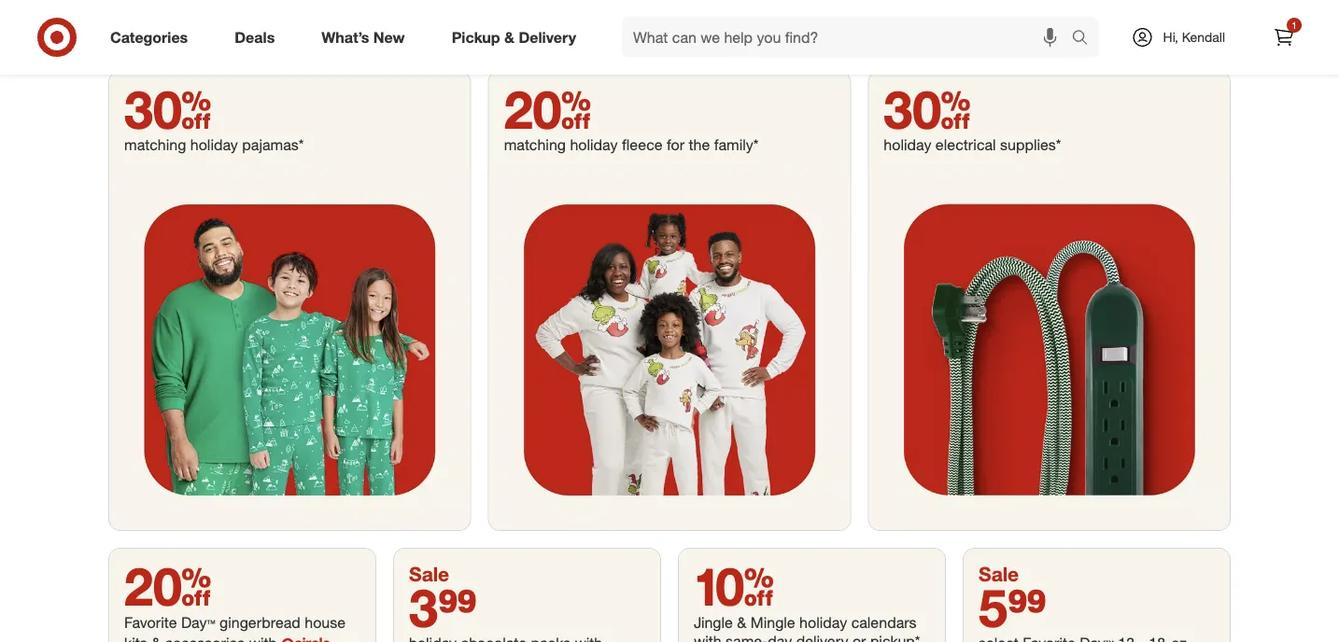 Task type: locate. For each thing, give the bounding box(es) containing it.
2 vertical spatial &
[[152, 635, 161, 643]]

0 horizontal spatial matching
[[124, 136, 186, 154]]

gingerbread house kits & accessories with
[[124, 614, 346, 643]]

kits
[[124, 635, 147, 643]]

0 horizontal spatial with
[[249, 635, 277, 643]]

20 for 20 matching holiday fleece for the family*
[[504, 77, 591, 141]]

1 horizontal spatial 30
[[884, 77, 971, 141]]

new
[[374, 28, 405, 46]]

30 for 30 matching holiday pajamas*
[[124, 77, 211, 141]]

sale for 5
[[979, 563, 1019, 586]]

30 inside 30 holiday electrical supplies*
[[884, 77, 971, 141]]

with down 'jingle'
[[694, 633, 722, 643]]

99
[[438, 576, 477, 639], [1008, 576, 1047, 639]]

30 inside 30 matching holiday pajamas*
[[124, 77, 211, 141]]

30 holiday electrical supplies*
[[884, 77, 1062, 154]]

1 horizontal spatial with
[[694, 633, 722, 643]]

0 vertical spatial &
[[504, 28, 515, 46]]

matching inside 30 matching holiday pajamas*
[[124, 136, 186, 154]]

0 horizontal spatial &
[[152, 635, 161, 643]]

& inside 10 jingle & mingle holiday calendars with same-day delivery or pickup*
[[737, 614, 747, 632]]

for
[[667, 136, 685, 154]]

What can we help you find? suggestions appear below search field
[[622, 17, 1077, 58]]

holiday left electrical
[[884, 136, 932, 154]]

1 sale from the left
[[409, 563, 449, 586]]

favorite
[[124, 614, 177, 632]]

2 30 from the left
[[884, 77, 971, 141]]

1 horizontal spatial sale
[[979, 563, 1019, 586]]

sale
[[409, 563, 449, 586], [979, 563, 1019, 586]]

™
[[207, 614, 215, 632]]

electrical
[[936, 136, 996, 154]]

30 for 30 holiday electrical supplies*
[[884, 77, 971, 141]]

matching for 20
[[504, 136, 566, 154]]

10 jingle & mingle holiday calendars with same-day delivery or pickup*
[[694, 555, 921, 643]]

matching
[[124, 136, 186, 154], [504, 136, 566, 154]]

0 horizontal spatial sale
[[409, 563, 449, 586]]

with
[[694, 633, 722, 643], [249, 635, 277, 643]]

3
[[409, 576, 438, 639]]

30
[[124, 77, 211, 141], [884, 77, 971, 141]]

& right pickup
[[504, 28, 515, 46]]

search button
[[1064, 17, 1109, 62]]

delivery
[[519, 28, 576, 46]]

20 matching holiday fleece for the family*
[[504, 77, 763, 154]]

2 horizontal spatial &
[[737, 614, 747, 632]]

20
[[504, 77, 591, 141], [124, 555, 211, 619]]

2 99 from the left
[[1008, 576, 1047, 639]]

& up same-
[[737, 614, 747, 632]]

accessories
[[165, 635, 245, 643]]

1 horizontal spatial 99
[[1008, 576, 1047, 639]]

20 inside 20 matching holiday fleece for the family*
[[504, 77, 591, 141]]

hi, kendall
[[1164, 29, 1226, 45]]

2 sale from the left
[[979, 563, 1019, 586]]

1 vertical spatial &
[[737, 614, 747, 632]]

& inside gingerbread house kits & accessories with
[[152, 635, 161, 643]]

fleece
[[622, 136, 663, 154]]

with inside gingerbread house kits & accessories with
[[249, 635, 277, 643]]

99 for 5 99
[[1008, 576, 1047, 639]]

&
[[504, 28, 515, 46], [737, 614, 747, 632], [152, 635, 161, 643]]

holiday
[[190, 136, 238, 154], [570, 136, 618, 154], [884, 136, 932, 154], [800, 614, 847, 632]]

gingerbread
[[220, 614, 301, 632]]

1 99 from the left
[[438, 576, 477, 639]]

supplies*
[[1001, 136, 1062, 154]]

1 horizontal spatial 20
[[504, 77, 591, 141]]

0 horizontal spatial 20
[[124, 555, 211, 619]]

1 vertical spatial 20
[[124, 555, 211, 619]]

holiday up delivery
[[800, 614, 847, 632]]

delivery
[[797, 633, 849, 643]]

1 30 from the left
[[124, 77, 211, 141]]

holiday inside 20 matching holiday fleece for the family*
[[570, 136, 618, 154]]

2 matching from the left
[[504, 136, 566, 154]]

0 vertical spatial 20
[[504, 77, 591, 141]]

calendars
[[852, 614, 917, 632]]

holiday left fleece
[[570, 136, 618, 154]]

deals link
[[219, 17, 298, 58]]

0 horizontal spatial 30
[[124, 77, 211, 141]]

with down gingerbread
[[249, 635, 277, 643]]

same-
[[726, 633, 768, 643]]

1 horizontal spatial matching
[[504, 136, 566, 154]]

the
[[689, 136, 710, 154]]

0 horizontal spatial 99
[[438, 576, 477, 639]]

20 down delivery
[[504, 77, 591, 141]]

holiday left "pajamas*"
[[190, 136, 238, 154]]

pickup*
[[871, 633, 921, 643]]

& down favorite
[[152, 635, 161, 643]]

20 up kits
[[124, 555, 211, 619]]

matching inside 20 matching holiday fleece for the family*
[[504, 136, 566, 154]]

1 matching from the left
[[124, 136, 186, 154]]



Task type: describe. For each thing, give the bounding box(es) containing it.
what's
[[322, 28, 369, 46]]

day
[[181, 614, 207, 632]]

sale for 3
[[409, 563, 449, 586]]

hi,
[[1164, 29, 1179, 45]]

day
[[768, 633, 792, 643]]

categories
[[110, 28, 188, 46]]

pickup & delivery link
[[436, 17, 600, 58]]

mingle
[[751, 614, 796, 632]]

10
[[694, 555, 774, 619]]

with inside 10 jingle & mingle holiday calendars with same-day delivery or pickup*
[[694, 633, 722, 643]]

jingle
[[694, 614, 733, 632]]

pickup & delivery
[[452, 28, 576, 46]]

search
[[1064, 30, 1109, 48]]

99 for 3 99
[[438, 576, 477, 639]]

pickup
[[452, 28, 500, 46]]

favorite day ™
[[124, 614, 215, 632]]

1 horizontal spatial &
[[504, 28, 515, 46]]

holiday inside 30 matching holiday pajamas*
[[190, 136, 238, 154]]

1 link
[[1264, 17, 1305, 58]]

what's new
[[322, 28, 405, 46]]

holiday inside 10 jingle & mingle holiday calendars with same-day delivery or pickup*
[[800, 614, 847, 632]]

3 99
[[409, 576, 477, 639]]

categories link
[[94, 17, 211, 58]]

house
[[305, 614, 346, 632]]

holiday inside 30 holiday electrical supplies*
[[884, 136, 932, 154]]

pajamas*
[[242, 136, 304, 154]]

5 99
[[979, 576, 1047, 639]]

5
[[979, 576, 1008, 639]]

20 for 20
[[124, 555, 211, 619]]

or
[[853, 633, 866, 643]]

30 matching holiday pajamas*
[[124, 77, 304, 154]]

kendall
[[1182, 29, 1226, 45]]

what's new link
[[306, 17, 428, 58]]

deals
[[235, 28, 275, 46]]

matching for 30
[[124, 136, 186, 154]]

1
[[1292, 19, 1297, 31]]

family*
[[714, 136, 759, 154]]



Task type: vqa. For each thing, say whether or not it's contained in the screenshot.


